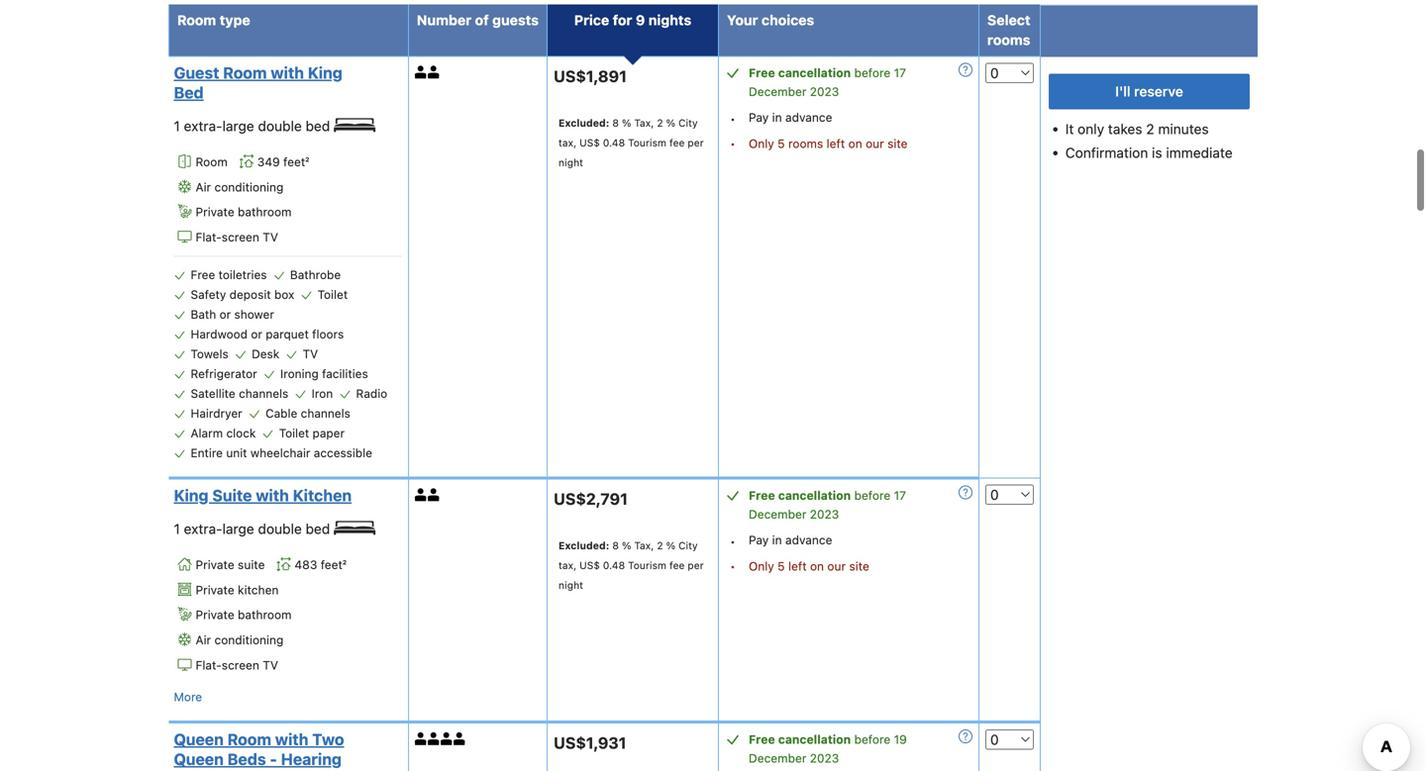 Task type: vqa. For each thing, say whether or not it's contained in the screenshot.
Where Are You Going? "field"
no



Task type: describe. For each thing, give the bounding box(es) containing it.
your choices
[[727, 12, 815, 28]]

is
[[1152, 145, 1163, 161]]

1 • from the top
[[730, 112, 736, 126]]

only 5 rooms left on our site
[[749, 136, 908, 150]]

2 flat- from the top
[[196, 659, 222, 673]]

more link
[[174, 687, 202, 707]]

advance for us$1,891
[[786, 110, 833, 124]]

1 vertical spatial rooms
[[788, 136, 823, 150]]

-
[[270, 750, 277, 769]]

2 air conditioning from the top
[[196, 634, 284, 647]]

guests
[[492, 12, 539, 28]]

room type
[[177, 12, 250, 28]]

with for kitchen
[[256, 486, 289, 505]]

suite
[[212, 486, 252, 505]]

accessible
[[314, 446, 372, 460]]

2 • from the top
[[730, 136, 736, 150]]

before 17 december 2023 for us$1,891
[[749, 66, 906, 98]]

1 private from the top
[[196, 205, 234, 219]]

desk
[[252, 347, 280, 361]]

2 conditioning from the top
[[214, 634, 284, 647]]

0 vertical spatial tv
[[263, 230, 278, 244]]

choices
[[762, 12, 815, 28]]

night for us$2,791
[[559, 580, 583, 592]]

us$ for us$2,791
[[580, 560, 600, 572]]

cable
[[266, 407, 297, 420]]

room inside guest room with king bed
[[223, 63, 267, 82]]

fee for us$2,791
[[670, 560, 685, 572]]

suite
[[238, 558, 265, 572]]

safety
[[191, 288, 226, 302]]

paper
[[313, 426, 345, 440]]

bathrobe
[[290, 268, 341, 282]]

entire unit wheelchair accessible
[[191, 446, 372, 460]]

more details on meals and payment options image for before 17 december 2023
[[959, 63, 973, 77]]

it
[[1066, 121, 1074, 137]]

immediate
[[1166, 145, 1233, 161]]

private suite
[[196, 558, 265, 572]]

1 screen from the top
[[222, 230, 259, 244]]

radio
[[356, 387, 388, 401]]

1 vertical spatial tv
[[303, 347, 318, 361]]

1 queen from the top
[[174, 730, 224, 749]]

entire
[[191, 446, 223, 460]]

wheelchair
[[250, 446, 310, 460]]

4 • from the top
[[730, 560, 736, 573]]

1 horizontal spatial on
[[849, 136, 862, 150]]

349 feet²
[[257, 155, 309, 169]]

hairdryer
[[191, 407, 242, 420]]

kitchen
[[293, 486, 352, 505]]

king inside guest room with king bed
[[308, 63, 343, 82]]

bath or shower
[[191, 308, 274, 321]]

private kitchen
[[196, 583, 279, 597]]

us$2,791
[[554, 490, 628, 509]]

8 for us$1,891
[[612, 117, 619, 129]]

it only takes 2 minutes confirmation is immediate
[[1066, 121, 1233, 161]]

accessible
[[174, 770, 257, 772]]

3 private from the top
[[196, 583, 234, 597]]

0 horizontal spatial king
[[174, 486, 209, 505]]

safety deposit box
[[191, 288, 294, 302]]

channels for satellite channels
[[239, 387, 289, 401]]

december for us$2,791
[[749, 508, 807, 522]]

double for king
[[258, 118, 302, 134]]

feet² for guest room with king bed
[[283, 155, 309, 169]]

bed for king suite with kitchen
[[306, 521, 330, 537]]

clock
[[226, 426, 256, 440]]

minutes
[[1158, 121, 1209, 137]]

only for us$1,891
[[749, 136, 774, 150]]

price
[[574, 12, 609, 28]]

2 for us$2,791
[[657, 540, 663, 552]]

parquet
[[266, 327, 309, 341]]

1 flat-screen tv from the top
[[196, 230, 278, 244]]

8 for us$2,791
[[612, 540, 619, 552]]

tax, for us$2,791
[[634, 540, 654, 552]]

hearing
[[281, 750, 342, 769]]

1 for guest room with king bed
[[174, 118, 180, 134]]

before inside the before 19 december 2023
[[854, 733, 891, 747]]

ironing
[[280, 367, 319, 381]]

more details on meals and payment options image for before 19 december 2023
[[959, 730, 973, 744]]

queen room with two queen beds - hearing accessible
[[174, 730, 344, 772]]

guest room with king bed link
[[174, 63, 397, 102]]

alarm
[[191, 426, 223, 440]]

in for us$1,891
[[772, 110, 782, 124]]

0 horizontal spatial on
[[810, 560, 824, 573]]

1 vertical spatial site
[[849, 560, 870, 573]]

toilet paper
[[279, 426, 345, 440]]

floors
[[312, 327, 344, 341]]

1 conditioning from the top
[[214, 180, 284, 194]]

i'll reserve button
[[1049, 74, 1250, 109]]

private bathroom for room
[[196, 205, 292, 219]]

2 queen from the top
[[174, 750, 224, 769]]

1 for king suite with kitchen
[[174, 521, 180, 537]]

satellite
[[191, 387, 235, 401]]

cancellation for us$1,891
[[778, 66, 851, 80]]

large for suite
[[222, 521, 254, 537]]

9
[[636, 12, 645, 28]]

0 vertical spatial our
[[866, 136, 884, 150]]

bathroom for suite
[[238, 608, 292, 622]]

cable channels
[[266, 407, 351, 420]]

price for 9 nights
[[574, 12, 692, 28]]

night for us$1,891
[[559, 157, 583, 169]]

19
[[894, 733, 907, 747]]

2 screen from the top
[[222, 659, 259, 673]]

8 % tax, 2 % city tax, us$ 0.48 tourism fee per night for us$1,891
[[559, 117, 704, 169]]

483 feet²
[[295, 558, 347, 572]]

only
[[1078, 121, 1105, 137]]

2 inside it only takes 2 minutes confirmation is immediate
[[1146, 121, 1155, 137]]

extra- for guest
[[184, 118, 222, 134]]

2023 for us$1,891
[[810, 85, 839, 98]]

pay in advance for us$1,891
[[749, 110, 833, 124]]

unit
[[226, 446, 247, 460]]

more details on meals and payment options image
[[959, 486, 973, 500]]

of
[[475, 12, 489, 28]]

takes
[[1108, 121, 1143, 137]]

deposit
[[229, 288, 271, 302]]

confirmation
[[1066, 145, 1148, 161]]

two
[[312, 730, 344, 749]]

tax, for us$1,891
[[634, 117, 654, 129]]

city for us$2,791
[[679, 540, 698, 552]]

kitchen
[[238, 583, 279, 597]]

extra- for king
[[184, 521, 222, 537]]

number of guests
[[417, 12, 539, 28]]

1 vertical spatial our
[[828, 560, 846, 573]]

us$1,891
[[554, 67, 627, 86]]

free toiletries
[[191, 268, 267, 282]]

shower
[[234, 308, 274, 321]]

select rooms
[[988, 12, 1031, 48]]

your
[[727, 12, 758, 28]]

us$1,931
[[554, 734, 627, 753]]

or for bath
[[219, 308, 231, 321]]

free cancellation for us$1,891
[[749, 66, 851, 80]]

17 for us$1,891
[[894, 66, 906, 80]]

i'll reserve
[[1116, 83, 1184, 99]]

1 horizontal spatial site
[[888, 136, 908, 150]]

3 cancellation from the top
[[778, 733, 851, 747]]

3 occupancy image from the left
[[441, 733, 453, 746]]



Task type: locate. For each thing, give the bounding box(es) containing it.
0 vertical spatial 2023
[[810, 85, 839, 98]]

1 vertical spatial bed
[[306, 521, 330, 537]]

0 vertical spatial 5
[[778, 136, 785, 150]]

private bathroom down "private kitchen"
[[196, 608, 292, 622]]

queen
[[174, 730, 224, 749], [174, 750, 224, 769]]

tax, for us$1,891
[[559, 137, 577, 149]]

1 cancellation from the top
[[778, 66, 851, 80]]

2 flat-screen tv from the top
[[196, 659, 278, 673]]

1 air from the top
[[196, 180, 211, 194]]

1 city from the top
[[679, 117, 698, 129]]

night
[[559, 157, 583, 169], [559, 580, 583, 592]]

0 vertical spatial cancellation
[[778, 66, 851, 80]]

0 vertical spatial 8
[[612, 117, 619, 129]]

conditioning down kitchen
[[214, 634, 284, 647]]

1 vertical spatial us$
[[580, 560, 600, 572]]

1 only from the top
[[749, 136, 774, 150]]

channels up paper
[[301, 407, 351, 420]]

per for us$2,791
[[688, 560, 704, 572]]

1 vertical spatial 1
[[174, 521, 180, 537]]

on
[[849, 136, 862, 150], [810, 560, 824, 573]]

•
[[730, 112, 736, 126], [730, 136, 736, 150], [730, 535, 736, 549], [730, 560, 736, 573]]

8 down us$2,791
[[612, 540, 619, 552]]

rooms inside the "select rooms"
[[988, 32, 1031, 48]]

december inside the before 19 december 2023
[[749, 752, 807, 766]]

2 excluded: from the top
[[559, 540, 610, 552]]

0 horizontal spatial left
[[788, 560, 807, 573]]

1 before from the top
[[854, 66, 891, 80]]

2 cancellation from the top
[[778, 489, 851, 503]]

2 air from the top
[[196, 634, 211, 647]]

8
[[612, 117, 619, 129], [612, 540, 619, 552]]

satellite channels
[[191, 387, 289, 401]]

2 december from the top
[[749, 508, 807, 522]]

tourism
[[628, 137, 667, 149], [628, 560, 667, 572]]

guest
[[174, 63, 219, 82]]

1 vertical spatial large
[[222, 521, 254, 537]]

1 vertical spatial in
[[772, 533, 782, 547]]

large
[[222, 118, 254, 134], [222, 521, 254, 537]]

bed up 349 feet² on the top of page
[[306, 118, 330, 134]]

before 17 december 2023 up only 5 rooms left on our site
[[749, 66, 906, 98]]

0 vertical spatial queen
[[174, 730, 224, 749]]

0 vertical spatial feet²
[[283, 155, 309, 169]]

with right suite
[[256, 486, 289, 505]]

fee
[[670, 137, 685, 149], [670, 560, 685, 572]]

1 vertical spatial december
[[749, 508, 807, 522]]

0 vertical spatial left
[[827, 136, 845, 150]]

1 tax, from the top
[[559, 137, 577, 149]]

us$ for us$1,891
[[580, 137, 600, 149]]

3 2023 from the top
[[810, 752, 839, 766]]

0 vertical spatial 8 % tax, 2 % city tax, us$ 0.48 tourism fee per night
[[559, 117, 704, 169]]

0 horizontal spatial feet²
[[283, 155, 309, 169]]

1 free cancellation from the top
[[749, 66, 851, 80]]

2023
[[810, 85, 839, 98], [810, 508, 839, 522], [810, 752, 839, 766]]

pay in advance for us$2,791
[[749, 533, 833, 547]]

toilet for toilet paper
[[279, 426, 309, 440]]

1 before 17 december 2023 from the top
[[749, 66, 906, 98]]

2 tax, from the top
[[634, 540, 654, 552]]

tv down kitchen
[[263, 659, 278, 673]]

select
[[988, 12, 1031, 28]]

8 down the us$1,891
[[612, 117, 619, 129]]

0 vertical spatial before
[[854, 66, 891, 80]]

1 vertical spatial queen
[[174, 750, 224, 769]]

king
[[308, 63, 343, 82], [174, 486, 209, 505]]

2 us$ from the top
[[580, 560, 600, 572]]

1 per from the top
[[688, 137, 704, 149]]

1 bathroom from the top
[[238, 205, 292, 219]]

1 pay from the top
[[749, 110, 769, 124]]

2 vertical spatial cancellation
[[778, 733, 851, 747]]

0 vertical spatial king
[[308, 63, 343, 82]]

2 bed from the top
[[306, 521, 330, 537]]

2 bathroom from the top
[[238, 608, 292, 622]]

1 pay in advance from the top
[[749, 110, 833, 124]]

1 vertical spatial conditioning
[[214, 634, 284, 647]]

2 private from the top
[[196, 558, 234, 572]]

1 horizontal spatial channels
[[301, 407, 351, 420]]

refrigerator
[[191, 367, 257, 381]]

excluded:
[[559, 117, 610, 129], [559, 540, 610, 552]]

1 extra- from the top
[[184, 118, 222, 134]]

king up 349 feet² on the top of page
[[308, 63, 343, 82]]

2 vertical spatial free cancellation
[[749, 733, 851, 747]]

1 horizontal spatial king
[[308, 63, 343, 82]]

extra-
[[184, 118, 222, 134], [184, 521, 222, 537]]

1 0.48 from the top
[[603, 137, 625, 149]]

1 vertical spatial 8 % tax, 2 % city tax, us$ 0.48 tourism fee per night
[[559, 540, 704, 592]]

in for us$2,791
[[772, 533, 782, 547]]

pay up only 5 left on our site
[[749, 533, 769, 547]]

pay
[[749, 110, 769, 124], [749, 533, 769, 547]]

1 private bathroom from the top
[[196, 205, 292, 219]]

1 vertical spatial excluded:
[[559, 540, 610, 552]]

2 occupancy image from the left
[[428, 733, 441, 746]]

0 vertical spatial tax,
[[559, 137, 577, 149]]

0 vertical spatial air conditioning
[[196, 180, 284, 194]]

toilet down bathrobe at the left top
[[318, 288, 348, 302]]

2 night from the top
[[559, 580, 583, 592]]

1 2023 from the top
[[810, 85, 839, 98]]

room left type
[[177, 12, 216, 28]]

tv up the toiletries
[[263, 230, 278, 244]]

0.48 for us$2,791
[[603, 560, 625, 572]]

8 % tax, 2 % city tax, us$ 0.48 tourism fee per night down the us$1,891
[[559, 117, 704, 169]]

2 free cancellation from the top
[[749, 489, 851, 503]]

more
[[174, 690, 202, 704]]

private up "private kitchen"
[[196, 558, 234, 572]]

double for kitchen
[[258, 521, 302, 537]]

2 before from the top
[[854, 489, 891, 503]]

2 advance from the top
[[786, 533, 833, 547]]

1 vertical spatial tax,
[[634, 540, 654, 552]]

excluded: for us$1,891
[[559, 117, 610, 129]]

bathroom down the 349
[[238, 205, 292, 219]]

more details on meals and payment options image
[[959, 63, 973, 77], [959, 730, 973, 744]]

1 december from the top
[[749, 85, 807, 98]]

2 large from the top
[[222, 521, 254, 537]]

cancellation down choices
[[778, 66, 851, 80]]

0 vertical spatial toilet
[[318, 288, 348, 302]]

1 double from the top
[[258, 118, 302, 134]]

0 vertical spatial bed
[[306, 118, 330, 134]]

5
[[778, 136, 785, 150], [778, 560, 785, 573]]

only
[[749, 136, 774, 150], [749, 560, 774, 573]]

air conditioning
[[196, 180, 284, 194], [196, 634, 284, 647]]

december for us$1,891
[[749, 85, 807, 98]]

us$ down the us$1,891
[[580, 137, 600, 149]]

1 extra-large double bed for room
[[174, 118, 334, 134]]

0.48 down the us$1,891
[[603, 137, 625, 149]]

5 for us$1,891
[[778, 136, 785, 150]]

1 night from the top
[[559, 157, 583, 169]]

0 vertical spatial conditioning
[[214, 180, 284, 194]]

king suite with kitchen link
[[174, 486, 397, 506]]

2 more details on meals and payment options image from the top
[[959, 730, 973, 744]]

1 advance from the top
[[786, 110, 833, 124]]

toilet for toilet
[[318, 288, 348, 302]]

1 1 extra-large double bed from the top
[[174, 118, 334, 134]]

feet²
[[283, 155, 309, 169], [321, 558, 347, 572]]

screen down "private kitchen"
[[222, 659, 259, 673]]

1 vertical spatial left
[[788, 560, 807, 573]]

air up more link
[[196, 634, 211, 647]]

2 private bathroom from the top
[[196, 608, 292, 622]]

1 vertical spatial tourism
[[628, 560, 667, 572]]

alarm clock
[[191, 426, 256, 440]]

before for us$2,791
[[854, 489, 891, 503]]

1 air conditioning from the top
[[196, 180, 284, 194]]

extra- down bed
[[184, 118, 222, 134]]

2 1 from the top
[[174, 521, 180, 537]]

ironing facilities
[[280, 367, 368, 381]]

0 vertical spatial site
[[888, 136, 908, 150]]

with inside guest room with king bed
[[271, 63, 304, 82]]

1 vertical spatial free cancellation
[[749, 489, 851, 503]]

feet² for king suite with kitchen
[[321, 558, 347, 572]]

1 vertical spatial flat-screen tv
[[196, 659, 278, 673]]

beds
[[227, 750, 266, 769]]

pay up only 5 rooms left on our site
[[749, 110, 769, 124]]

8 % tax, 2 % city tax, us$ 0.48 tourism fee per night down us$2,791
[[559, 540, 704, 592]]

349
[[257, 155, 280, 169]]

extra- down suite
[[184, 521, 222, 537]]

4 private from the top
[[196, 608, 234, 622]]

0 vertical spatial air
[[196, 180, 211, 194]]

2 city from the top
[[679, 540, 698, 552]]

2 pay in advance from the top
[[749, 533, 833, 547]]

0 vertical spatial 17
[[894, 66, 906, 80]]

or down the shower
[[251, 327, 262, 341]]

0.48 for us$1,891
[[603, 137, 625, 149]]

3 • from the top
[[730, 535, 736, 549]]

tourism for us$2,791
[[628, 560, 667, 572]]

before for us$1,891
[[854, 66, 891, 80]]

1 vertical spatial 2023
[[810, 508, 839, 522]]

1 vertical spatial city
[[679, 540, 698, 552]]

1 vertical spatial bathroom
[[238, 608, 292, 622]]

2 extra- from the top
[[184, 521, 222, 537]]

1 flat- from the top
[[196, 230, 222, 244]]

1 bed from the top
[[306, 118, 330, 134]]

1 vertical spatial on
[[810, 560, 824, 573]]

1 vertical spatial tax,
[[559, 560, 577, 572]]

before 19 december 2023
[[749, 733, 907, 766]]

0 vertical spatial tax,
[[634, 117, 654, 129]]

2 vertical spatial before
[[854, 733, 891, 747]]

cancellation for us$2,791
[[778, 489, 851, 503]]

air up "free toiletries"
[[196, 180, 211, 194]]

483
[[295, 558, 317, 572]]

5 for us$2,791
[[778, 560, 785, 573]]

2 vertical spatial tv
[[263, 659, 278, 673]]

air conditioning down "private kitchen"
[[196, 634, 284, 647]]

0 vertical spatial on
[[849, 136, 862, 150]]

1 vertical spatial toilet
[[279, 426, 309, 440]]

0 vertical spatial fee
[[670, 137, 685, 149]]

in up only 5 left on our site
[[772, 533, 782, 547]]

2 only from the top
[[749, 560, 774, 573]]

0 vertical spatial rooms
[[988, 32, 1031, 48]]

1 extra-large double bed up the 349
[[174, 118, 334, 134]]

0 vertical spatial 1 extra-large double bed
[[174, 118, 334, 134]]

free cancellation for us$2,791
[[749, 489, 851, 503]]

only for us$2,791
[[749, 560, 774, 573]]

advance up only 5 rooms left on our site
[[786, 110, 833, 124]]

2 double from the top
[[258, 521, 302, 537]]

feet² right 483
[[321, 558, 347, 572]]

1 occupancy image from the left
[[415, 733, 428, 746]]

1 extra-large double bed for suite
[[174, 521, 334, 537]]

1 extra-large double bed down the king suite with kitchen
[[174, 521, 334, 537]]

before up only 5 rooms left on our site
[[854, 66, 891, 80]]

2 vertical spatial 2023
[[810, 752, 839, 766]]

hardwood
[[191, 327, 248, 341]]

1 8 from the top
[[612, 117, 619, 129]]

double
[[258, 118, 302, 134], [258, 521, 302, 537]]

bathroom down kitchen
[[238, 608, 292, 622]]

4 occupancy image from the left
[[453, 733, 466, 746]]

occupancy image
[[415, 66, 428, 79], [428, 66, 441, 79], [415, 489, 428, 502], [428, 489, 441, 502]]

1 horizontal spatial toilet
[[318, 288, 348, 302]]

1 vertical spatial cancellation
[[778, 489, 851, 503]]

0 vertical spatial large
[[222, 118, 254, 134]]

2 2023 from the top
[[810, 508, 839, 522]]

3 december from the top
[[749, 752, 807, 766]]

toilet
[[318, 288, 348, 302], [279, 426, 309, 440]]

0 vertical spatial flat-
[[196, 230, 222, 244]]

1 17 from the top
[[894, 66, 906, 80]]

bed
[[306, 118, 330, 134], [306, 521, 330, 537]]

2 pay from the top
[[749, 533, 769, 547]]

tax,
[[634, 117, 654, 129], [634, 540, 654, 552]]

1 vertical spatial more details on meals and payment options image
[[959, 730, 973, 744]]

tax,
[[559, 137, 577, 149], [559, 560, 577, 572]]

2023 for us$2,791
[[810, 508, 839, 522]]

1 horizontal spatial left
[[827, 136, 845, 150]]

number
[[417, 12, 472, 28]]

per for us$1,891
[[688, 137, 704, 149]]

advance
[[786, 110, 833, 124], [786, 533, 833, 547]]

0 vertical spatial tourism
[[628, 137, 667, 149]]

tv
[[263, 230, 278, 244], [303, 347, 318, 361], [263, 659, 278, 673]]

1 vertical spatial 8
[[612, 540, 619, 552]]

flat-screen tv up more
[[196, 659, 278, 673]]

with for king
[[271, 63, 304, 82]]

2 5 from the top
[[778, 560, 785, 573]]

before left more details on meals and payment options image
[[854, 489, 891, 503]]

tax, for us$2,791
[[559, 560, 577, 572]]

room
[[177, 12, 216, 28], [223, 63, 267, 82], [196, 155, 228, 169], [227, 730, 271, 749]]

private bathroom down the 349
[[196, 205, 292, 219]]

2 for us$1,891
[[657, 117, 663, 129]]

1 vertical spatial 5
[[778, 560, 785, 573]]

2 per from the top
[[688, 560, 704, 572]]

1 more details on meals and payment options image from the top
[[959, 63, 973, 77]]

3 free cancellation from the top
[[749, 733, 851, 747]]

2 1 extra-large double bed from the top
[[174, 521, 334, 537]]

1 8 % tax, 2 % city tax, us$ 0.48 tourism fee per night from the top
[[559, 117, 704, 169]]

1 vertical spatial before
[[854, 489, 891, 503]]

bed
[[174, 83, 204, 102]]

pay for us$2,791
[[749, 533, 769, 547]]

pay for us$1,891
[[749, 110, 769, 124]]

toilet up entire unit wheelchair accessible at bottom left
[[279, 426, 309, 440]]

advance for us$2,791
[[786, 533, 833, 547]]

1 tourism from the top
[[628, 137, 667, 149]]

or up the hardwood
[[219, 308, 231, 321]]

excluded: for us$2,791
[[559, 540, 610, 552]]

2023 inside the before 19 december 2023
[[810, 752, 839, 766]]

1 horizontal spatial or
[[251, 327, 262, 341]]

private down private suite
[[196, 583, 234, 597]]

only 5 left on our site
[[749, 560, 870, 573]]

with for two
[[275, 730, 308, 749]]

1 excluded: from the top
[[559, 117, 610, 129]]

occupancy image
[[415, 733, 428, 746], [428, 733, 441, 746], [441, 733, 453, 746], [453, 733, 466, 746]]

0 vertical spatial with
[[271, 63, 304, 82]]

king left suite
[[174, 486, 209, 505]]

8 % tax, 2 % city tax, us$ 0.48 tourism fee per night
[[559, 117, 704, 169], [559, 540, 704, 592]]

excluded: down us$2,791
[[559, 540, 610, 552]]

with up 349 feet² on the top of page
[[271, 63, 304, 82]]

%
[[622, 117, 631, 129], [666, 117, 676, 129], [622, 540, 631, 552], [666, 540, 676, 552]]

in
[[772, 110, 782, 124], [772, 533, 782, 547]]

conditioning down the 349
[[214, 180, 284, 194]]

0 vertical spatial us$
[[580, 137, 600, 149]]

room up beds
[[227, 730, 271, 749]]

1 1 from the top
[[174, 118, 180, 134]]

1 in from the top
[[772, 110, 782, 124]]

1 vertical spatial pay
[[749, 533, 769, 547]]

17 for us$2,791
[[894, 489, 906, 503]]

december
[[749, 85, 807, 98], [749, 508, 807, 522], [749, 752, 807, 766]]

with up -
[[275, 730, 308, 749]]

night down us$2,791
[[559, 580, 583, 592]]

private bathroom for suite
[[196, 608, 292, 622]]

0 vertical spatial double
[[258, 118, 302, 134]]

iron
[[312, 387, 333, 401]]

site
[[888, 136, 908, 150], [849, 560, 870, 573]]

bed for guest room with king bed
[[306, 118, 330, 134]]

before left 19 on the bottom right of page
[[854, 733, 891, 747]]

or for hardwood
[[251, 327, 262, 341]]

0 horizontal spatial rooms
[[788, 136, 823, 150]]

0 vertical spatial in
[[772, 110, 782, 124]]

advance up only 5 left on our site
[[786, 533, 833, 547]]

flat- up more link
[[196, 659, 222, 673]]

3 before from the top
[[854, 733, 891, 747]]

flat- up "free toiletries"
[[196, 230, 222, 244]]

toiletries
[[219, 268, 267, 282]]

large for room
[[222, 118, 254, 134]]

pay in advance up only 5 left on our site
[[749, 533, 833, 547]]

1 vertical spatial extra-
[[184, 521, 222, 537]]

large down guest room with king bed
[[222, 118, 254, 134]]

us$ down us$2,791
[[580, 560, 600, 572]]

city for us$1,891
[[679, 117, 698, 129]]

flat-screen tv up the toiletries
[[196, 230, 278, 244]]

tax, down us$2,791
[[559, 560, 577, 572]]

2 0.48 from the top
[[603, 560, 625, 572]]

1 horizontal spatial rooms
[[988, 32, 1031, 48]]

bathroom for room
[[238, 205, 292, 219]]

hardwood or parquet floors
[[191, 327, 344, 341]]

cancellation left 19 on the bottom right of page
[[778, 733, 851, 747]]

cancellation up only 5 left on our site
[[778, 489, 851, 503]]

screen up the toiletries
[[222, 230, 259, 244]]

queen room with two queen beds - hearing accessible link
[[174, 730, 397, 772]]

room inside queen room with two queen beds - hearing accessible
[[227, 730, 271, 749]]

2 8 from the top
[[612, 540, 619, 552]]

0 vertical spatial before 17 december 2023
[[749, 66, 906, 98]]

2 vertical spatial with
[[275, 730, 308, 749]]

8 % tax, 2 % city tax, us$ 0.48 tourism fee per night for us$2,791
[[559, 540, 704, 592]]

box
[[274, 288, 294, 302]]

air
[[196, 180, 211, 194], [196, 634, 211, 647]]

large down suite
[[222, 521, 254, 537]]

private up "free toiletries"
[[196, 205, 234, 219]]

1 fee from the top
[[670, 137, 685, 149]]

2 tourism from the top
[[628, 560, 667, 572]]

0 horizontal spatial channels
[[239, 387, 289, 401]]

nights
[[649, 12, 692, 28]]

0 vertical spatial pay
[[749, 110, 769, 124]]

2 tax, from the top
[[559, 560, 577, 572]]

1 extra-large double bed
[[174, 118, 334, 134], [174, 521, 334, 537]]

for
[[613, 12, 632, 28]]

feet² right the 349
[[283, 155, 309, 169]]

0 vertical spatial channels
[[239, 387, 289, 401]]

private down "private kitchen"
[[196, 608, 234, 622]]

1 5 from the top
[[778, 136, 785, 150]]

0.48 down us$2,791
[[603, 560, 625, 572]]

1 vertical spatial channels
[[301, 407, 351, 420]]

room right the guest
[[223, 63, 267, 82]]

tourism for us$1,891
[[628, 137, 667, 149]]

night down the us$1,891
[[559, 157, 583, 169]]

facilities
[[322, 367, 368, 381]]

double down king suite with kitchen link
[[258, 521, 302, 537]]

pay in advance
[[749, 110, 833, 124], [749, 533, 833, 547]]

2 before 17 december 2023 from the top
[[749, 489, 906, 522]]

in up only 5 rooms left on our site
[[772, 110, 782, 124]]

before
[[854, 66, 891, 80], [854, 489, 891, 503], [854, 733, 891, 747]]

towels
[[191, 347, 229, 361]]

1 tax, from the top
[[634, 117, 654, 129]]

room left the 349
[[196, 155, 228, 169]]

1 vertical spatial pay in advance
[[749, 533, 833, 547]]

1 vertical spatial advance
[[786, 533, 833, 547]]

1 us$ from the top
[[580, 137, 600, 149]]

1 vertical spatial before 17 december 2023
[[749, 489, 906, 522]]

guest room with king bed
[[174, 63, 343, 102]]

air conditioning down the 349
[[196, 180, 284, 194]]

2 17 from the top
[[894, 489, 906, 503]]

before 17 december 2023 up only 5 left on our site
[[749, 489, 906, 522]]

0 vertical spatial per
[[688, 137, 704, 149]]

before 17 december 2023 for us$2,791
[[749, 489, 906, 522]]

17
[[894, 66, 906, 80], [894, 489, 906, 503]]

excluded: down the us$1,891
[[559, 117, 610, 129]]

fee for us$1,891
[[670, 137, 685, 149]]

king suite with kitchen
[[174, 486, 352, 505]]

0 vertical spatial extra-
[[184, 118, 222, 134]]

0 vertical spatial december
[[749, 85, 807, 98]]

pay in advance up only 5 rooms left on our site
[[749, 110, 833, 124]]

2 8 % tax, 2 % city tax, us$ 0.48 tourism fee per night from the top
[[559, 540, 704, 592]]

with inside queen room with two queen beds - hearing accessible
[[275, 730, 308, 749]]

tax, down the us$1,891
[[559, 137, 577, 149]]

0 vertical spatial free cancellation
[[749, 66, 851, 80]]

2 in from the top
[[772, 533, 782, 547]]

bathroom
[[238, 205, 292, 219], [238, 608, 292, 622]]

2 fee from the top
[[670, 560, 685, 572]]

1 vertical spatial flat-
[[196, 659, 222, 673]]

0 vertical spatial excluded:
[[559, 117, 610, 129]]

bed down "kitchen"
[[306, 521, 330, 537]]

channels up cable
[[239, 387, 289, 401]]

2
[[657, 117, 663, 129], [1146, 121, 1155, 137], [657, 540, 663, 552]]

free
[[749, 66, 775, 80], [191, 268, 215, 282], [749, 489, 775, 503], [749, 733, 775, 747]]

1 vertical spatial 17
[[894, 489, 906, 503]]

1 vertical spatial with
[[256, 486, 289, 505]]

bath
[[191, 308, 216, 321]]

flat-screen tv
[[196, 230, 278, 244], [196, 659, 278, 673]]

0 vertical spatial screen
[[222, 230, 259, 244]]

0 horizontal spatial toilet
[[279, 426, 309, 440]]

left
[[827, 136, 845, 150], [788, 560, 807, 573]]

1 vertical spatial fee
[[670, 560, 685, 572]]

0 vertical spatial flat-screen tv
[[196, 230, 278, 244]]

1 vertical spatial air
[[196, 634, 211, 647]]

0 vertical spatial night
[[559, 157, 583, 169]]

tv up ironing in the left top of the page
[[303, 347, 318, 361]]

double up 349 feet² on the top of page
[[258, 118, 302, 134]]

type
[[220, 12, 250, 28]]

channels for cable channels
[[301, 407, 351, 420]]

1 large from the top
[[222, 118, 254, 134]]



